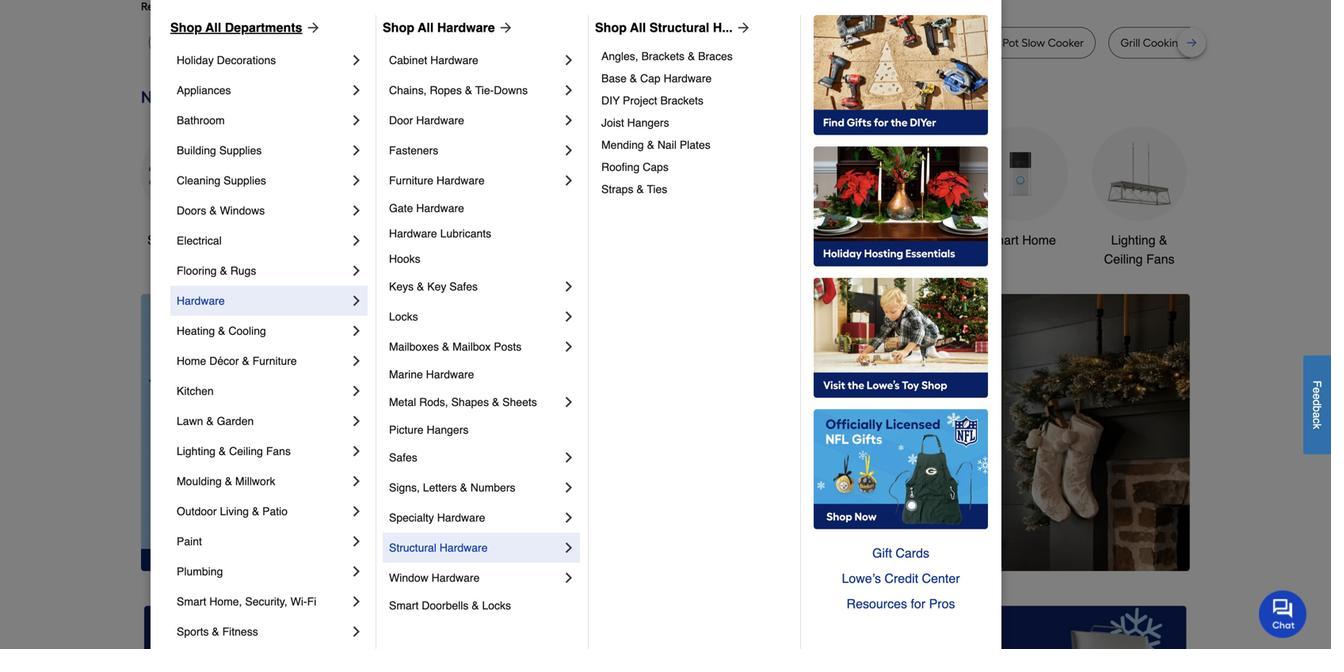 Task type: vqa. For each thing, say whether or not it's contained in the screenshot.
1st crock from left
yes



Task type: locate. For each thing, give the bounding box(es) containing it.
0 horizontal spatial cooker
[[401, 36, 437, 50]]

hangers for joist hangers
[[627, 116, 669, 129]]

home,
[[209, 596, 242, 608]]

cooker
[[401, 36, 437, 50], [1048, 36, 1084, 50]]

tie-
[[475, 84, 494, 97]]

e up "d" on the bottom right of the page
[[1311, 388, 1324, 394]]

instant
[[880, 36, 915, 50]]

hardware lubricants link
[[389, 221, 577, 246]]

safes down the picture
[[389, 452, 417, 464]]

brackets up base & cap hardware
[[641, 50, 685, 63]]

tools up hooks
[[411, 233, 441, 248]]

3 pot from the left
[[918, 36, 934, 50]]

tools inside outdoor tools & equipment
[[787, 233, 816, 248]]

diy project brackets
[[601, 94, 703, 107]]

deals
[[197, 233, 230, 248]]

scroll to item #2 image
[[763, 543, 801, 549]]

1 vertical spatial lighting & ceiling fans link
[[177, 437, 349, 467]]

0 vertical spatial structural
[[649, 20, 709, 35]]

chevron right image for moulding & millwork
[[349, 474, 364, 490]]

1 vertical spatial safes
[[389, 452, 417, 464]]

1 vertical spatial fans
[[266, 445, 291, 458]]

0 horizontal spatial cooking
[[783, 36, 825, 50]]

all for departments
[[205, 20, 221, 35]]

2 horizontal spatial shop
[[595, 20, 627, 35]]

0 vertical spatial fans
[[1146, 252, 1175, 267]]

arrow right image
[[302, 20, 321, 36], [733, 20, 752, 36], [1161, 433, 1177, 449]]

0 horizontal spatial slow
[[375, 36, 398, 50]]

& inside flooring & rugs "link"
[[220, 265, 227, 277]]

1 horizontal spatial crock
[[970, 36, 1000, 50]]

1 crock from the left
[[731, 36, 761, 50]]

locks
[[389, 311, 418, 323], [482, 600, 511, 612]]

1 horizontal spatial slow
[[1022, 36, 1045, 50]]

all
[[205, 20, 221, 35], [418, 20, 434, 35], [630, 20, 646, 35], [180, 233, 194, 248]]

0 vertical spatial lighting & ceiling fans
[[1104, 233, 1175, 267]]

smart home
[[985, 233, 1056, 248]]

visit the lowe's toy shop. image
[[814, 278, 988, 399]]

tools up equipment
[[787, 233, 816, 248]]

chevron right image for safes
[[561, 450, 577, 466]]

gate hardware
[[389, 202, 464, 215]]

& inside lawn & garden link
[[206, 415, 214, 428]]

chevron right image for kitchen
[[349, 383, 364, 399]]

& inside lighting & ceiling fans
[[1159, 233, 1168, 248]]

& inside "metal rods, shapes & sheets" link
[[492, 396, 499, 409]]

mending
[[601, 139, 644, 151]]

0 horizontal spatial bathroom
[[177, 114, 225, 127]]

shop up triple slow cooker
[[383, 20, 414, 35]]

0 vertical spatial supplies
[[219, 144, 262, 157]]

0 vertical spatial brackets
[[641, 50, 685, 63]]

2 tools from the left
[[787, 233, 816, 248]]

microwave countertop
[[474, 36, 589, 50]]

chevron right image for paint
[[349, 534, 364, 550]]

1 shop from the left
[[170, 20, 202, 35]]

k
[[1311, 424, 1324, 430]]

home
[[1022, 233, 1056, 248], [177, 355, 206, 368]]

hangers down diy project brackets
[[627, 116, 669, 129]]

1 horizontal spatial ceiling
[[1104, 252, 1143, 267]]

structural down specialty in the bottom of the page
[[389, 542, 436, 555]]

fi
[[307, 596, 316, 608]]

hardware down the fasteners link
[[436, 174, 485, 187]]

chevron right image for smart home, security, wi-fi
[[349, 594, 364, 610]]

cards
[[896, 546, 929, 561]]

0 horizontal spatial fans
[[266, 445, 291, 458]]

caps
[[643, 161, 669, 174]]

sports
[[177, 626, 209, 639]]

0 vertical spatial furniture
[[389, 174, 433, 187]]

1 horizontal spatial lighting
[[1111, 233, 1156, 248]]

moulding & millwork
[[177, 475, 275, 488]]

2 pot from the left
[[828, 36, 844, 50]]

metal rods, shapes & sheets
[[389, 396, 537, 409]]

hangers down rods,
[[427, 424, 469, 437]]

1 vertical spatial outdoor
[[177, 505, 217, 518]]

downs
[[494, 84, 528, 97]]

& inside base & cap hardware link
[[630, 72, 637, 85]]

tools inside "link"
[[411, 233, 441, 248]]

& inside mending & nail plates link
[[647, 139, 654, 151]]

all right 'shop'
[[180, 233, 194, 248]]

building
[[177, 144, 216, 157]]

0 vertical spatial bathroom
[[177, 114, 225, 127]]

chevron right image for sports & fitness
[[349, 624, 364, 640]]

0 vertical spatial safes
[[449, 280, 478, 293]]

safes right key
[[449, 280, 478, 293]]

chevron right image
[[561, 52, 577, 68], [349, 82, 364, 98], [561, 113, 577, 128], [349, 143, 364, 158], [349, 263, 364, 279], [561, 279, 577, 295], [349, 293, 364, 309], [561, 339, 577, 355], [349, 353, 364, 369], [561, 395, 577, 410], [349, 414, 364, 429], [349, 444, 364, 460], [349, 534, 364, 550], [349, 564, 364, 580], [561, 570, 577, 586]]

furniture up gate
[[389, 174, 433, 187]]

arrow left image
[[436, 433, 452, 449]]

arrow right image inside shop all structural h... link
[[733, 20, 752, 36]]

shop up holiday
[[170, 20, 202, 35]]

1 tools from the left
[[411, 233, 441, 248]]

all for deals
[[180, 233, 194, 248]]

structural hardware
[[389, 542, 488, 555]]

2 cooker from the left
[[1048, 36, 1084, 50]]

1 horizontal spatial bathroom
[[874, 233, 929, 248]]

arrow right image inside shop all departments link
[[302, 20, 321, 36]]

door hardware
[[389, 114, 464, 127]]

chevron right image for cabinet hardware
[[561, 52, 577, 68]]

chevron right image for cleaning supplies
[[349, 173, 364, 189]]

chat invite button image
[[1259, 590, 1307, 639]]

all up holiday decorations
[[205, 20, 221, 35]]

3 shop from the left
[[595, 20, 627, 35]]

keys
[[389, 280, 414, 293]]

grill
[[1120, 36, 1140, 50]]

2 cooking from the left
[[1143, 36, 1185, 50]]

kitchen
[[177, 385, 214, 398]]

75 percent off all artificial christmas trees, holiday lights and more. image
[[422, 294, 1190, 572]]

1 horizontal spatial outdoor
[[737, 233, 783, 248]]

smart
[[985, 233, 1019, 248], [177, 596, 206, 608], [389, 600, 419, 612]]

0 horizontal spatial shop
[[170, 20, 202, 35]]

1 vertical spatial locks
[[482, 600, 511, 612]]

chevron right image for door hardware
[[561, 113, 577, 128]]

smart home, security, wi-fi link
[[177, 587, 349, 617]]

1 vertical spatial ceiling
[[229, 445, 263, 458]]

cooker left grill
[[1048, 36, 1084, 50]]

signs,
[[389, 482, 420, 494]]

cooker up cabinet
[[401, 36, 437, 50]]

chevron right image for signs, letters & numbers
[[561, 480, 577, 496]]

& inside chains, ropes & tie-downs link
[[465, 84, 472, 97]]

hardware up cabinet hardware link
[[437, 20, 495, 35]]

locks down keys at the top left
[[389, 311, 418, 323]]

lowe's
[[842, 572, 881, 586]]

& inside the doors & windows link
[[209, 204, 217, 217]]

structural down recommended searches for you heading
[[649, 20, 709, 35]]

f e e d b a c k button
[[1303, 356, 1331, 455]]

cabinet
[[389, 54, 427, 67]]

roofing caps
[[601, 161, 669, 174]]

gift cards
[[872, 546, 929, 561]]

doors & windows
[[177, 204, 265, 217]]

straps & ties link
[[601, 178, 789, 200]]

chevron right image for holiday decorations
[[349, 52, 364, 68]]

shop all structural h... link
[[595, 18, 752, 37]]

specialty
[[389, 512, 434, 524]]

1 horizontal spatial furniture
[[389, 174, 433, 187]]

4 pot from the left
[[1003, 36, 1019, 50]]

1 horizontal spatial arrow right image
[[733, 20, 752, 36]]

0 horizontal spatial hangers
[[427, 424, 469, 437]]

shop these last-minute gifts. $99 or less. quantities are limited and won't last. image
[[141, 294, 397, 572]]

outdoor up equipment
[[737, 233, 783, 248]]

c
[[1311, 419, 1324, 424]]

scroll to item #5 image
[[881, 543, 919, 549]]

0 horizontal spatial arrow right image
[[302, 20, 321, 36]]

hangers for picture hangers
[[427, 424, 469, 437]]

furniture hardware link
[[389, 166, 561, 196]]

0 horizontal spatial home
[[177, 355, 206, 368]]

& inside smart doorbells & locks link
[[472, 600, 479, 612]]

scroll to item #4 element
[[839, 541, 881, 551]]

1 pot from the left
[[764, 36, 780, 50]]

project
[[623, 94, 657, 107]]

0 horizontal spatial tools
[[411, 233, 441, 248]]

arrow right image for shop all departments
[[302, 20, 321, 36]]

safes link
[[389, 443, 561, 473]]

0 horizontal spatial outdoor
[[177, 505, 217, 518]]

all for structural
[[630, 20, 646, 35]]

diy project brackets link
[[601, 90, 789, 112]]

outdoor for outdoor living & patio
[[177, 505, 217, 518]]

& inside home décor & furniture link
[[242, 355, 249, 368]]

base
[[601, 72, 627, 85]]

0 horizontal spatial ceiling
[[229, 445, 263, 458]]

straps & ties
[[601, 183, 667, 196]]

0 horizontal spatial crock
[[731, 36, 761, 50]]

a
[[1311, 412, 1324, 419]]

lighting
[[1111, 233, 1156, 248], [177, 445, 216, 458]]

window hardware
[[389, 572, 480, 585]]

0 vertical spatial ceiling
[[1104, 252, 1143, 267]]

crock down h...
[[731, 36, 761, 50]]

lighting & ceiling fans
[[1104, 233, 1175, 267], [177, 445, 291, 458]]

1 vertical spatial hangers
[[427, 424, 469, 437]]

1 horizontal spatial hangers
[[627, 116, 669, 129]]

window
[[389, 572, 428, 585]]

shop all departments link
[[170, 18, 321, 37]]

2 shop from the left
[[383, 20, 414, 35]]

marine hardware link
[[389, 362, 577, 387]]

mending & nail plates
[[601, 139, 710, 151]]

h...
[[713, 20, 733, 35]]

grate
[[1188, 36, 1217, 50]]

1 vertical spatial bathroom
[[874, 233, 929, 248]]

locks down window hardware link
[[482, 600, 511, 612]]

0 vertical spatial lighting
[[1111, 233, 1156, 248]]

structural
[[649, 20, 709, 35], [389, 542, 436, 555]]

shop for shop all departments
[[170, 20, 202, 35]]

chevron right image for hardware
[[349, 293, 364, 309]]

millwork
[[235, 475, 275, 488]]

1 vertical spatial supplies
[[224, 174, 266, 187]]

1 cooking from the left
[[783, 36, 825, 50]]

e up b in the bottom of the page
[[1311, 394, 1324, 400]]

up to 30 percent off select grills and accessories. image
[[856, 606, 1187, 650]]

shop up angles,
[[595, 20, 627, 35]]

0 vertical spatial outdoor
[[737, 233, 783, 248]]

supplies up cleaning supplies
[[219, 144, 262, 157]]

chevron right image for building supplies
[[349, 143, 364, 158]]

chevron right image
[[349, 52, 364, 68], [561, 82, 577, 98], [349, 113, 364, 128], [561, 143, 577, 158], [349, 173, 364, 189], [561, 173, 577, 189], [349, 203, 364, 219], [349, 233, 364, 249], [561, 309, 577, 325], [349, 323, 364, 339], [349, 383, 364, 399], [561, 450, 577, 466], [349, 474, 364, 490], [561, 480, 577, 496], [349, 504, 364, 520], [561, 510, 577, 526], [561, 540, 577, 556], [349, 594, 364, 610], [349, 624, 364, 640]]

window hardware link
[[389, 563, 561, 593]]

holiday decorations link
[[177, 45, 349, 75]]

arrow right image for shop all structural h...
[[733, 20, 752, 36]]

0 vertical spatial lighting & ceiling fans link
[[1092, 126, 1187, 269]]

all for hardware
[[418, 20, 434, 35]]

fasteners
[[389, 144, 438, 157]]

chevron right image for chains, ropes & tie-downs
[[561, 82, 577, 98]]

smart doorbells & locks link
[[389, 593, 577, 619]]

garden
[[217, 415, 254, 428]]

windows
[[220, 204, 265, 217]]

1 horizontal spatial shop
[[383, 20, 414, 35]]

holiday hosting essentials. image
[[814, 147, 988, 267]]

rods,
[[419, 396, 448, 409]]

hardware up the chains, ropes & tie-downs
[[430, 54, 478, 67]]

1 vertical spatial furniture
[[253, 355, 297, 368]]

0 horizontal spatial lighting
[[177, 445, 216, 458]]

resources for pros
[[847, 597, 955, 612]]

& inside moulding & millwork link
[[225, 475, 232, 488]]

all up cabinet hardware
[[418, 20, 434, 35]]

moulding & millwork link
[[177, 467, 349, 497]]

chevron right image for furniture hardware
[[561, 173, 577, 189]]

1 vertical spatial structural
[[389, 542, 436, 555]]

shop all deals
[[147, 233, 230, 248]]

get up to 2 free select tools or batteries when you buy 1 with select purchases. image
[[144, 606, 475, 650]]

cabinet hardware link
[[389, 45, 561, 75]]

1 horizontal spatial lighting & ceiling fans
[[1104, 233, 1175, 267]]

roofing
[[601, 161, 640, 174]]

departments
[[225, 20, 302, 35]]

gift cards link
[[814, 541, 988, 566]]

furniture down heating & cooling link on the left of the page
[[253, 355, 297, 368]]

0 horizontal spatial lighting & ceiling fans
[[177, 445, 291, 458]]

& inside mailboxes & mailbox posts link
[[442, 341, 449, 353]]

for
[[911, 597, 925, 612]]

0 horizontal spatial smart
[[177, 596, 206, 608]]

1 horizontal spatial home
[[1022, 233, 1056, 248]]

hardware up hardware lubricants
[[416, 202, 464, 215]]

0 vertical spatial hangers
[[627, 116, 669, 129]]

0 vertical spatial home
[[1022, 233, 1056, 248]]

outdoor inside outdoor tools & equipment
[[737, 233, 783, 248]]

1 horizontal spatial cooker
[[1048, 36, 1084, 50]]

supplies up windows
[[224, 174, 266, 187]]

crock for crock pot slow cooker
[[970, 36, 1000, 50]]

1 horizontal spatial smart
[[389, 600, 419, 612]]

2 crock from the left
[[970, 36, 1000, 50]]

gate hardware link
[[389, 196, 577, 221]]

1 horizontal spatial structural
[[649, 20, 709, 35]]

1 horizontal spatial tools
[[787, 233, 816, 248]]

1 horizontal spatial fans
[[1146, 252, 1175, 267]]

crock for crock pot cooking pot
[[731, 36, 761, 50]]

chevron right image for heating & cooling
[[349, 323, 364, 339]]

shop all hardware
[[383, 20, 495, 35]]

rack
[[1280, 36, 1304, 50]]

all up angles,
[[630, 20, 646, 35]]

1 horizontal spatial lighting & ceiling fans link
[[1092, 126, 1187, 269]]

1 vertical spatial lighting & ceiling fans
[[177, 445, 291, 458]]

outdoor down moulding
[[177, 505, 217, 518]]

officially licensed n f l gifts. shop now. image
[[814, 410, 988, 530]]

crock right instant pot
[[970, 36, 1000, 50]]

hangers
[[627, 116, 669, 129], [427, 424, 469, 437]]

brackets up joist hangers link at the top of the page
[[660, 94, 703, 107]]

sports & fitness
[[177, 626, 258, 639]]

1 horizontal spatial cooking
[[1143, 36, 1185, 50]]

doors & windows link
[[177, 196, 349, 226]]

chevron right image for outdoor living & patio
[[349, 504, 364, 520]]

roofing caps link
[[601, 156, 789, 178]]

lighting & ceiling fans link
[[1092, 126, 1187, 269], [177, 437, 349, 467]]

0 vertical spatial locks
[[389, 311, 418, 323]]

shop for shop all structural h...
[[595, 20, 627, 35]]

2 horizontal spatial smart
[[985, 233, 1019, 248]]



Task type: describe. For each thing, give the bounding box(es) containing it.
cooling
[[228, 325, 266, 338]]

chevron right image for lawn & garden
[[349, 414, 364, 429]]

angles, brackets & braces
[[601, 50, 733, 63]]

hardware down signs, letters & numbers at bottom left
[[437, 512, 485, 524]]

flooring
[[177, 265, 217, 277]]

door hardware link
[[389, 105, 561, 135]]

chevron right image for locks
[[561, 309, 577, 325]]

smart for smart home, security, wi-fi
[[177, 596, 206, 608]]

1 horizontal spatial safes
[[449, 280, 478, 293]]

0 horizontal spatial safes
[[389, 452, 417, 464]]

2 horizontal spatial arrow right image
[[1161, 433, 1177, 449]]

hooks
[[389, 253, 420, 265]]

appliances
[[177, 84, 231, 97]]

1 vertical spatial home
[[177, 355, 206, 368]]

furniture hardware
[[389, 174, 485, 187]]

equipment
[[752, 252, 813, 267]]

lowe's credit center link
[[814, 566, 988, 592]]

hardware down mailboxes & mailbox posts
[[426, 368, 474, 381]]

pros
[[929, 597, 955, 612]]

pot for instant pot
[[918, 36, 934, 50]]

joist
[[601, 116, 624, 129]]

0 horizontal spatial bathroom link
[[177, 105, 349, 135]]

1 vertical spatial brackets
[[660, 94, 703, 107]]

holiday decorations
[[177, 54, 276, 67]]

& inside signs, letters & numbers link
[[460, 482, 467, 494]]

shop for shop all hardware
[[383, 20, 414, 35]]

chevron right image for window hardware
[[561, 570, 577, 586]]

chevron right image for fasteners
[[561, 143, 577, 158]]

pot for crock pot cooking pot
[[764, 36, 780, 50]]

ties
[[647, 183, 667, 196]]

gate
[[389, 202, 413, 215]]

lighting inside lighting & ceiling fans
[[1111, 233, 1156, 248]]

home inside 'link'
[[1022, 233, 1056, 248]]

ropes
[[430, 84, 462, 97]]

2 slow from the left
[[1022, 36, 1045, 50]]

& inside sports & fitness link
[[212, 626, 219, 639]]

electrical link
[[177, 226, 349, 256]]

ceiling inside lighting & ceiling fans
[[1104, 252, 1143, 267]]

chevron right image for flooring & rugs
[[349, 263, 364, 279]]

supplies for building supplies
[[219, 144, 262, 157]]

marine
[[389, 368, 423, 381]]

find gifts for the diyer. image
[[814, 15, 988, 135]]

mailboxes & mailbox posts link
[[389, 332, 561, 362]]

1 cooker from the left
[[401, 36, 437, 50]]

outdoor for outdoor tools & equipment
[[737, 233, 783, 248]]

0 horizontal spatial structural
[[389, 542, 436, 555]]

triple slow cooker
[[345, 36, 437, 50]]

fasteners link
[[389, 135, 561, 166]]

new deals every day during 25 days of deals image
[[141, 84, 1190, 111]]

wi-
[[291, 596, 307, 608]]

triple
[[345, 36, 372, 50]]

fans inside lighting & ceiling fans
[[1146, 252, 1175, 267]]

1 horizontal spatial bathroom link
[[854, 126, 949, 250]]

& inside straps & ties "link"
[[636, 183, 644, 196]]

0 horizontal spatial furniture
[[253, 355, 297, 368]]

1 horizontal spatial locks
[[482, 600, 511, 612]]

mailbox
[[453, 341, 491, 353]]

building supplies link
[[177, 135, 349, 166]]

f
[[1311, 381, 1324, 388]]

supplies for cleaning supplies
[[224, 174, 266, 187]]

& inside the angles, brackets & braces link
[[688, 50, 695, 63]]

hardware down flooring
[[177, 295, 225, 307]]

instant pot
[[880, 36, 934, 50]]

plumbing link
[[177, 557, 349, 587]]

hardware down 'ropes'
[[416, 114, 464, 127]]

recommended searches for you heading
[[141, 0, 1190, 14]]

microwave
[[474, 36, 529, 50]]

security,
[[245, 596, 287, 608]]

chevron right image for electrical
[[349, 233, 364, 249]]

cleaning supplies
[[177, 174, 266, 187]]

0 horizontal spatial locks
[[389, 311, 418, 323]]

1 vertical spatial lighting
[[177, 445, 216, 458]]

chevron right image for plumbing
[[349, 564, 364, 580]]

heating & cooling
[[177, 325, 266, 338]]

plumbing
[[177, 566, 223, 578]]

specialty hardware link
[[389, 503, 561, 533]]

outdoor tools & equipment link
[[735, 126, 830, 269]]

chevron right image for specialty hardware
[[561, 510, 577, 526]]

chains, ropes & tie-downs link
[[389, 75, 561, 105]]

numbers
[[470, 482, 515, 494]]

& inside keys & key safes link
[[417, 280, 424, 293]]

0 horizontal spatial lighting & ceiling fans link
[[177, 437, 349, 467]]

resources
[[847, 597, 907, 612]]

hardware up diy project brackets link
[[664, 72, 712, 85]]

& inside heating & cooling link
[[218, 325, 225, 338]]

grill cooking grate & warming rack
[[1120, 36, 1304, 50]]

chevron right image for appliances
[[349, 82, 364, 98]]

mending & nail plates link
[[601, 134, 789, 156]]

home décor & furniture link
[[177, 346, 349, 376]]

chevron right image for structural hardware
[[561, 540, 577, 556]]

shop
[[147, 233, 177, 248]]

paint link
[[177, 527, 349, 557]]

patio
[[262, 505, 288, 518]]

up to 35 percent off select small appliances. image
[[500, 606, 831, 650]]

shapes
[[451, 396, 489, 409]]

living
[[220, 505, 249, 518]]

marine hardware
[[389, 368, 474, 381]]

doors
[[177, 204, 206, 217]]

d
[[1311, 400, 1324, 406]]

hardware up window hardware link
[[440, 542, 488, 555]]

lubricants
[[440, 227, 491, 240]]

smart for smart home
[[985, 233, 1019, 248]]

chains,
[[389, 84, 427, 97]]

f e e d b a c k
[[1311, 381, 1324, 430]]

chevron right image for metal rods, shapes & sheets
[[561, 395, 577, 410]]

paint
[[177, 536, 202, 548]]

chevron right image for bathroom
[[349, 113, 364, 128]]

countertop
[[531, 36, 589, 50]]

1 slow from the left
[[375, 36, 398, 50]]

chevron right image for doors & windows
[[349, 203, 364, 219]]

chevron right image for keys & key safes
[[561, 279, 577, 295]]

angles,
[[601, 50, 638, 63]]

lawn & garden link
[[177, 406, 349, 437]]

smart for smart doorbells & locks
[[389, 600, 419, 612]]

braces
[[698, 50, 733, 63]]

appliances link
[[177, 75, 349, 105]]

locks link
[[389, 302, 561, 332]]

outdoor living & patio link
[[177, 497, 349, 527]]

sports & fitness link
[[177, 617, 349, 647]]

pot for crock pot slow cooker
[[1003, 36, 1019, 50]]

kitchen link
[[177, 376, 349, 406]]

signs, letters & numbers link
[[389, 473, 561, 503]]

flooring & rugs
[[177, 265, 256, 277]]

keys & key safes
[[389, 280, 478, 293]]

letters
[[423, 482, 457, 494]]

cabinet hardware
[[389, 54, 478, 67]]

chevron right image for lighting & ceiling fans
[[349, 444, 364, 460]]

hardware up hooks
[[389, 227, 437, 240]]

specialty hardware
[[389, 512, 485, 524]]

shop all deals link
[[141, 126, 236, 250]]

& inside outdoor tools & equipment
[[820, 233, 828, 248]]

decorations
[[217, 54, 276, 67]]

arrow right image
[[495, 20, 514, 36]]

resources for pros link
[[814, 592, 988, 617]]

1 e from the top
[[1311, 388, 1324, 394]]

hardware link
[[177, 286, 349, 316]]

rugs
[[230, 265, 256, 277]]

hardware up smart doorbells & locks
[[432, 572, 480, 585]]

chevron right image for home décor & furniture
[[349, 353, 364, 369]]

& inside outdoor living & patio link
[[252, 505, 259, 518]]

tools link
[[379, 126, 474, 250]]

doorbells
[[422, 600, 469, 612]]

2 e from the top
[[1311, 394, 1324, 400]]

cleaning
[[177, 174, 220, 187]]

chevron right image for mailboxes & mailbox posts
[[561, 339, 577, 355]]

building supplies
[[177, 144, 262, 157]]



